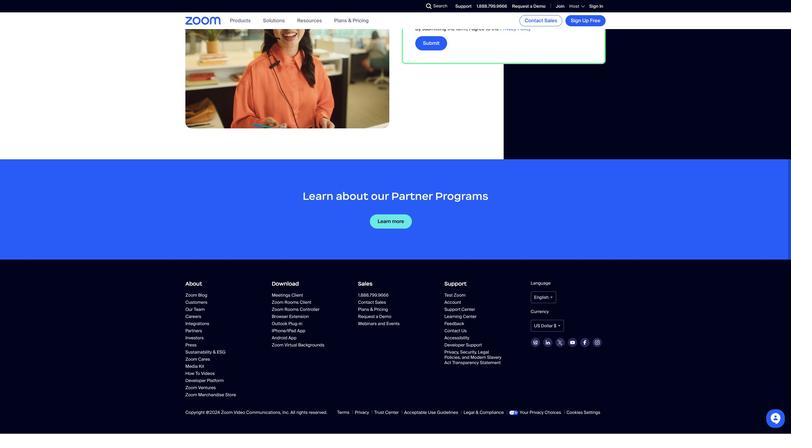 Task type: locate. For each thing, give the bounding box(es) containing it.
twitter image
[[558, 341, 563, 345]]

instagram image
[[595, 340, 600, 345]]

0 horizontal spatial privacy
[[355, 410, 369, 416]]

2 vertical spatial sales
[[375, 300, 386, 305]]

contact up policy
[[525, 17, 544, 24]]

0 vertical spatial legal
[[478, 350, 489, 355]]

investors
[[186, 335, 204, 341]]

plans & pricing
[[335, 17, 369, 24]]

0 vertical spatial 1.888.799.9666
[[477, 3, 508, 9]]

learn more link
[[370, 215, 412, 229]]

a up contact sales
[[531, 3, 533, 9]]

terms link
[[337, 410, 350, 416]]

android
[[272, 335, 288, 341]]

0 vertical spatial demo
[[534, 3, 546, 9]]

2 horizontal spatial sales
[[545, 17, 558, 24]]

0 horizontal spatial 1.888.799.9666
[[358, 293, 389, 298]]

center up the feedback link
[[463, 314, 477, 320]]

1 vertical spatial contact
[[358, 300, 374, 305]]

0 horizontal spatial pricing
[[353, 17, 369, 24]]

request a demo link up webinars and events link
[[358, 314, 417, 320]]

search image
[[427, 3, 432, 9], [427, 3, 432, 9]]

zoom inside test zoom account support center learning center feedback contact us accessibility developer support privacy, security, legal policies, and modern slavery act transparency statement
[[454, 293, 466, 298]]

support link
[[456, 3, 472, 9], [445, 278, 520, 290]]

meetings
[[272, 293, 291, 298]]

1 vertical spatial sales
[[358, 281, 373, 287]]

developer
[[445, 343, 465, 348], [186, 378, 206, 384]]

0 horizontal spatial request
[[358, 314, 375, 320]]

2 horizontal spatial contact
[[525, 17, 544, 24]]

feedback
[[445, 321, 465, 327]]

learn inside learn more 'link'
[[378, 218, 391, 225]]

0 vertical spatial 1.888.799.9666 link
[[477, 3, 508, 9]]

contact up webinars
[[358, 300, 374, 305]]

1.888.799.9666 up to
[[477, 3, 508, 9]]

0 vertical spatial drop down icon image
[[551, 297, 553, 298]]

acceptable
[[405, 410, 427, 416]]

drop down icon image for english
[[551, 297, 553, 298]]

support
[[456, 3, 472, 9], [445, 281, 467, 287], [445, 307, 461, 312], [466, 343, 482, 348]]

1 horizontal spatial sign
[[590, 3, 599, 9]]

0 horizontal spatial the
[[448, 26, 455, 32]]

request a demo link up contact sales
[[513, 3, 546, 9]]

developer down to
[[186, 378, 206, 384]]

the right to
[[492, 26, 500, 32]]

1 horizontal spatial 1.888.799.9666
[[477, 3, 508, 9]]

0 horizontal spatial contact
[[358, 300, 374, 305]]

plans inside 1.888.799.9666 contact sales plans & pricing request a demo webinars and events
[[358, 307, 369, 312]]

2 vertical spatial contact
[[445, 328, 461, 334]]

zoom up copyright
[[186, 392, 197, 398]]

None search field
[[404, 1, 428, 11]]

& inside 1.888.799.9666 contact sales plans & pricing request a demo webinars and events
[[370, 307, 374, 312]]

webinars
[[358, 321, 377, 327]]

drop down icon image for us dollar $
[[559, 326, 561, 327]]

1 horizontal spatial request
[[513, 3, 530, 9]]

1 horizontal spatial the
[[492, 26, 500, 32]]

1 horizontal spatial drop down icon image
[[559, 326, 561, 327]]

0 horizontal spatial legal
[[464, 410, 475, 416]]

1 horizontal spatial learn
[[378, 218, 391, 225]]

1.888.799.9666 down sales link at bottom
[[358, 293, 389, 298]]

submitting
[[423, 26, 447, 32]]

zoom up browser
[[272, 307, 284, 312]]

0 horizontal spatial demo
[[380, 314, 392, 320]]

privacy,
[[445, 350, 460, 355]]

sales link
[[358, 278, 433, 290]]

and left events
[[378, 321, 386, 327]]

and left modern
[[462, 355, 470, 360]]

1 vertical spatial request a demo link
[[358, 314, 417, 320]]

0 vertical spatial client
[[292, 293, 303, 298]]

customers
[[186, 300, 208, 305]]

2 the from the left
[[492, 26, 500, 32]]

0 horizontal spatial request a demo link
[[358, 314, 417, 320]]

privacy right 'your'
[[530, 410, 544, 416]]

1 vertical spatial drop down icon image
[[559, 326, 561, 327]]

rooms up zoom rooms controller link
[[285, 300, 299, 305]]

0 horizontal spatial app
[[289, 335, 297, 341]]

0 vertical spatial plans & pricing link
[[335, 17, 369, 24]]

request up policy
[[513, 3, 530, 9]]

0 vertical spatial request a demo link
[[513, 3, 546, 9]]

app down outlook plug-in link
[[297, 328, 306, 334]]

your
[[520, 410, 529, 416]]

drop down icon image right $
[[559, 326, 561, 327]]

the left form,
[[448, 26, 455, 32]]

1.888.799.9666
[[477, 3, 508, 9], [358, 293, 389, 298]]

copyright @2024 zoom video communications, inc. all rights reserved.
[[186, 410, 328, 416]]

rooms up extension
[[285, 307, 299, 312]]

request a demo link for plans & pricing
[[358, 314, 417, 320]]

1 horizontal spatial privacy
[[501, 26, 517, 32]]

0 horizontal spatial developer
[[186, 378, 206, 384]]

media
[[186, 364, 198, 369]]

us
[[535, 323, 541, 329]]

sales up webinars and events link
[[375, 300, 386, 305]]

a up webinars
[[376, 314, 379, 320]]

sign for sign up free
[[571, 17, 582, 24]]

contact sales link down sales link at bottom
[[358, 300, 417, 305]]

0 horizontal spatial plans
[[335, 17, 347, 24]]

request a demo link for 1.888.799.9666
[[513, 3, 546, 9]]

0 horizontal spatial sign
[[571, 17, 582, 24]]

iphone/ipad
[[272, 328, 296, 334]]

request up webinars
[[358, 314, 375, 320]]

1 vertical spatial rooms
[[285, 307, 299, 312]]

sign for sign in
[[590, 3, 599, 9]]

1 vertical spatial demo
[[380, 314, 392, 320]]

cookies settings link
[[567, 410, 601, 416]]

video
[[234, 410, 245, 416]]

app up virtual
[[289, 335, 297, 341]]

0 vertical spatial sales
[[545, 17, 558, 24]]

1 vertical spatial 1.888.799.9666
[[358, 293, 389, 298]]

settings
[[584, 410, 601, 416]]

test zoom account support center learning center feedback contact us accessibility developer support privacy, security, legal policies, and modern slavery act transparency statement
[[445, 293, 502, 366]]

zoom up account
[[454, 293, 466, 298]]

act
[[445, 360, 452, 366]]

zoom down how
[[186, 385, 197, 391]]

1 horizontal spatial plans
[[358, 307, 369, 312]]

0 horizontal spatial drop down icon image
[[551, 297, 553, 298]]

privacy link
[[355, 410, 369, 416]]

0 vertical spatial and
[[378, 321, 386, 327]]

1 vertical spatial learn
[[378, 218, 391, 225]]

use
[[428, 410, 436, 416]]

developer support link
[[445, 343, 504, 348]]

support link up test zoom link
[[445, 278, 520, 290]]

0 vertical spatial developer
[[445, 343, 465, 348]]

inc.
[[283, 410, 290, 416]]

account link
[[445, 300, 504, 305]]

legal inside test zoom account support center learning center feedback contact us accessibility developer support privacy, security, legal policies, and modern slavery act transparency statement
[[478, 350, 489, 355]]

0 vertical spatial sign
[[590, 3, 599, 9]]

download
[[272, 281, 299, 287]]

us dollar $
[[535, 323, 557, 329]]

0 vertical spatial contact sales link
[[520, 15, 563, 26]]

form,
[[457, 26, 468, 32]]

1 horizontal spatial request a demo link
[[513, 3, 546, 9]]

0 vertical spatial request
[[513, 3, 530, 9]]

sales inside 1.888.799.9666 contact sales plans & pricing request a demo webinars and events
[[375, 300, 386, 305]]

our
[[186, 307, 193, 312]]

1 vertical spatial plans & pricing link
[[358, 307, 417, 312]]

about link
[[186, 278, 261, 290]]

1 horizontal spatial sales
[[375, 300, 386, 305]]

1.888.799.9666 link up to
[[477, 3, 508, 9]]

acceptable use guidelines
[[405, 410, 459, 416]]

esg
[[217, 350, 226, 355]]

legal down developer support link
[[478, 350, 489, 355]]

support link up form,
[[456, 3, 472, 9]]

guidelines
[[437, 410, 459, 416]]

1.888.799.9666 inside 1.888.799.9666 contact sales plans & pricing request a demo webinars and events
[[358, 293, 389, 298]]

your privacy choices
[[520, 410, 562, 416]]

sign
[[590, 3, 599, 9], [571, 17, 582, 24]]

sign left up
[[571, 17, 582, 24]]

1 vertical spatial plans
[[358, 307, 369, 312]]

1.888.799.9666 link
[[477, 3, 508, 9], [358, 293, 433, 298]]

demo up webinars and events link
[[380, 314, 392, 320]]

1 vertical spatial 1.888.799.9666 link
[[358, 293, 433, 298]]

1.888.799.9666 link down sales link at bottom
[[358, 293, 433, 298]]

solutions button
[[263, 17, 285, 24]]

1 horizontal spatial contact sales link
[[520, 15, 563, 26]]

developer inside test zoom account support center learning center feedback contact us accessibility developer support privacy, security, legal policies, and modern slavery act transparency statement
[[445, 343, 465, 348]]

learn for learn more
[[378, 218, 391, 225]]

careers link
[[186, 314, 244, 320]]

demo
[[534, 3, 546, 9], [380, 314, 392, 320]]

language
[[531, 281, 551, 286]]

2 rooms from the top
[[285, 307, 299, 312]]

about
[[186, 281, 202, 287]]

0 horizontal spatial learn
[[303, 190, 334, 203]]

0 vertical spatial pricing
[[353, 17, 369, 24]]

1 vertical spatial and
[[462, 355, 470, 360]]

client up zoom rooms client link
[[292, 293, 303, 298]]

compliance
[[480, 410, 504, 416]]

team
[[194, 307, 205, 312]]

contact us link
[[445, 328, 504, 334]]

0 vertical spatial contact
[[525, 17, 544, 24]]

1 vertical spatial pricing
[[375, 307, 388, 312]]

free
[[591, 17, 601, 24]]

privacy left policy
[[501, 26, 517, 32]]

1 horizontal spatial legal
[[478, 350, 489, 355]]

slavery
[[488, 355, 502, 360]]

customers link
[[186, 300, 244, 305]]

sales up 1.888.799.9666 contact sales plans & pricing request a demo webinars and events
[[358, 281, 373, 287]]

drop down icon image
[[551, 297, 553, 298], [559, 326, 561, 327]]

agree
[[472, 26, 485, 32]]

partners
[[186, 328, 202, 334]]

drop down icon image inside english dropdown button
[[551, 297, 553, 298]]

our
[[371, 190, 389, 203]]

plans & pricing link
[[335, 17, 369, 24], [358, 307, 417, 312]]

how
[[186, 371, 195, 377]]

sales down join
[[545, 17, 558, 24]]

1 horizontal spatial 1.888.799.9666 link
[[477, 3, 508, 9]]

0 vertical spatial rooms
[[285, 300, 299, 305]]

client down meetings client link
[[300, 300, 312, 305]]

0 horizontal spatial a
[[376, 314, 379, 320]]

1 vertical spatial request
[[358, 314, 375, 320]]

up
[[583, 17, 589, 24]]

zoom left video
[[221, 410, 233, 416]]

2 horizontal spatial privacy
[[530, 410, 544, 416]]

support down accessibility link
[[466, 343, 482, 348]]

developer down accessibility
[[445, 343, 465, 348]]

in
[[600, 3, 604, 9]]

1 horizontal spatial developer
[[445, 343, 465, 348]]

contact inside 1.888.799.9666 contact sales plans & pricing request a demo webinars and events
[[358, 300, 374, 305]]

zoom rooms client link
[[272, 300, 331, 305]]

contact down feedback
[[445, 328, 461, 334]]

contact inside test zoom account support center learning center feedback contact us accessibility developer support privacy, security, legal policies, and modern slavery act transparency statement
[[445, 328, 461, 334]]

legal right guidelines
[[464, 410, 475, 416]]

meetings client zoom rooms client zoom rooms controller browser extension outlook plug-in iphone/ipad app android app zoom virtual backgrounds
[[272, 293, 325, 348]]

transparency
[[453, 360, 479, 366]]

privacy left trust
[[355, 410, 369, 416]]

center up learning center link
[[462, 307, 476, 312]]

1 vertical spatial contact sales link
[[358, 300, 417, 305]]

contact
[[525, 17, 544, 24], [358, 300, 374, 305], [445, 328, 461, 334]]

contact sales link down request a demo
[[520, 15, 563, 26]]

contact sales link
[[520, 15, 563, 26], [358, 300, 417, 305]]

0 vertical spatial support link
[[456, 3, 472, 9]]

sign in link
[[590, 3, 604, 9]]

1.888.799.9666 for 1.888.799.9666 contact sales plans & pricing request a demo webinars and events
[[358, 293, 389, 298]]

1 vertical spatial developer
[[186, 378, 206, 384]]

0 horizontal spatial and
[[378, 321, 386, 327]]

demo up contact sales
[[534, 3, 546, 9]]

virtual
[[285, 343, 297, 348]]

sign left in
[[590, 3, 599, 9]]

browser
[[272, 314, 288, 320]]

legal & compliance link
[[464, 410, 504, 416]]

acceptable use guidelines link
[[405, 410, 459, 416]]

youtube image
[[571, 341, 576, 345]]

and inside test zoom account support center learning center feedback contact us accessibility developer support privacy, security, legal policies, and modern slavery act transparency statement
[[462, 355, 470, 360]]

a inside 1.888.799.9666 contact sales plans & pricing request a demo webinars and events
[[376, 314, 379, 320]]

press link
[[186, 343, 244, 348]]

privacy, security, legal policies, and modern slavery act transparency statement link
[[445, 350, 504, 366]]

client
[[292, 293, 303, 298], [300, 300, 312, 305]]

0 vertical spatial plans
[[335, 17, 347, 24]]

zoom down meetings
[[272, 300, 284, 305]]

support center link
[[445, 307, 504, 312]]

linked in image
[[546, 341, 551, 345]]

1 horizontal spatial contact
[[445, 328, 461, 334]]

drop down icon image right english
[[551, 297, 553, 298]]

0 vertical spatial a
[[531, 3, 533, 9]]

0 vertical spatial learn
[[303, 190, 334, 203]]

zoom up media
[[186, 357, 197, 362]]

sales
[[545, 17, 558, 24], [358, 281, 373, 287], [375, 300, 386, 305]]

1 vertical spatial a
[[376, 314, 379, 320]]

1 vertical spatial sign
[[571, 17, 582, 24]]

1 horizontal spatial and
[[462, 355, 470, 360]]

drop down icon image inside us dollar $ dropdown button
[[559, 326, 561, 327]]

products button
[[230, 17, 251, 24]]

0 horizontal spatial sales
[[358, 281, 373, 287]]

zoom rooms controller link
[[272, 307, 331, 312]]

1.888.799.9666 for 1.888.799.9666
[[477, 3, 508, 9]]

1 horizontal spatial pricing
[[375, 307, 388, 312]]

1 horizontal spatial app
[[297, 328, 306, 334]]

center right trust
[[386, 410, 399, 416]]

0 vertical spatial center
[[462, 307, 476, 312]]

developer inside 'zoom blog customers our team careers integrations partners investors press sustainability & esg zoom cares media kit how to videos developer platform zoom ventures zoom merchandise store'
[[186, 378, 206, 384]]



Task type: describe. For each thing, give the bounding box(es) containing it.
our team link
[[186, 307, 244, 312]]

1 horizontal spatial a
[[531, 3, 533, 9]]

zoom merchandise store link
[[186, 392, 244, 398]]

how to videos link
[[186, 371, 244, 377]]

iphone/ipad app link
[[272, 328, 331, 334]]

1 vertical spatial support link
[[445, 278, 520, 290]]

about
[[336, 190, 369, 203]]

choices
[[545, 410, 562, 416]]

programs
[[436, 190, 489, 203]]

zoom down android
[[272, 343, 284, 348]]

backgrounds
[[298, 343, 325, 348]]

learn more
[[378, 218, 405, 225]]

platform
[[207, 378, 224, 384]]

2 vertical spatial center
[[386, 410, 399, 416]]

feedback link
[[445, 321, 504, 327]]

extension
[[289, 314, 309, 320]]

reserved.
[[309, 410, 328, 416]]

events
[[387, 321, 400, 327]]

partner
[[392, 190, 433, 203]]

dollar
[[542, 323, 553, 329]]

webinars and events link
[[358, 321, 417, 327]]

1 vertical spatial center
[[463, 314, 477, 320]]

1 the from the left
[[448, 26, 455, 32]]

support up test
[[445, 281, 467, 287]]

sustainability
[[186, 350, 212, 355]]

blog image
[[533, 340, 538, 345]]

in
[[299, 321, 303, 327]]

press
[[186, 343, 197, 348]]

request inside 1.888.799.9666 contact sales plans & pricing request a demo webinars and events
[[358, 314, 375, 320]]

request a demo
[[513, 3, 546, 9]]

policy
[[518, 26, 531, 32]]

controller
[[300, 307, 320, 312]]

test zoom link
[[445, 293, 520, 298]]

terms
[[337, 410, 350, 416]]

sign up free
[[571, 17, 601, 24]]

join link
[[556, 3, 565, 9]]

0 horizontal spatial contact sales link
[[358, 300, 417, 305]]

1 rooms from the top
[[285, 300, 299, 305]]

facebook image
[[584, 340, 587, 345]]

ventures
[[198, 385, 216, 391]]

cookies
[[567, 410, 583, 416]]

us
[[462, 328, 467, 334]]

zoom virtual backgrounds link
[[272, 343, 331, 348]]

submit
[[423, 40, 440, 47]]

integrations link
[[186, 321, 244, 327]]

host button
[[570, 3, 585, 9]]

android app link
[[272, 335, 331, 341]]

to
[[196, 371, 200, 377]]

join
[[556, 3, 565, 9]]

zoom cares link
[[186, 357, 244, 362]]

0 vertical spatial app
[[297, 328, 306, 334]]

partners link
[[186, 328, 244, 334]]

more
[[392, 218, 405, 225]]

trust center link
[[375, 410, 399, 416]]

zoom blog customers our team careers integrations partners investors press sustainability & esg zoom cares media kit how to videos developer platform zoom ventures zoom merchandise store
[[186, 293, 236, 398]]

learn about our partner programs main content
[[0, 0, 792, 260]]

to
[[486, 26, 491, 32]]

0 horizontal spatial 1.888.799.9666 link
[[358, 293, 433, 298]]

outlook plug-in link
[[272, 321, 331, 327]]

& inside 'zoom blog customers our team careers integrations partners investors press sustainability & esg zoom cares media kit how to videos developer platform zoom ventures zoom merchandise store'
[[213, 350, 216, 355]]

download link
[[272, 278, 347, 290]]

statement
[[480, 360, 501, 366]]

by
[[416, 26, 421, 32]]

host
[[570, 3, 580, 9]]

privacy inside learn about our partner programs main content
[[501, 26, 517, 32]]

products
[[230, 17, 251, 24]]

demo inside 1.888.799.9666 contact sales plans & pricing request a demo webinars and events
[[380, 314, 392, 320]]

browser extension link
[[272, 314, 331, 320]]

@2024
[[206, 410, 220, 416]]

english
[[535, 295, 549, 300]]

privacy policy link
[[501, 26, 531, 32]]

1.888.799.9666 contact sales plans & pricing request a demo webinars and events
[[358, 293, 400, 327]]

1 horizontal spatial demo
[[534, 3, 546, 9]]

zoom blog link
[[186, 293, 261, 298]]

legal & compliance
[[464, 410, 504, 416]]

cares
[[198, 357, 210, 362]]

search
[[434, 3, 448, 9]]

pricing inside 1.888.799.9666 contact sales plans & pricing request a demo webinars and events
[[375, 307, 388, 312]]

1 vertical spatial client
[[300, 300, 312, 305]]

and inside 1.888.799.9666 contact sales plans & pricing request a demo webinars and events
[[378, 321, 386, 327]]

1 vertical spatial legal
[[464, 410, 475, 416]]

accessibility link
[[445, 335, 504, 341]]

support down account
[[445, 307, 461, 312]]

rights
[[297, 410, 308, 416]]

$
[[554, 323, 557, 329]]

1 vertical spatial app
[[289, 335, 297, 341]]

resources
[[297, 17, 322, 24]]

zoom up customers
[[186, 293, 197, 298]]

zoom logo image
[[186, 17, 221, 25]]

media kit link
[[186, 364, 244, 369]]

kit
[[199, 364, 204, 369]]

sign up free link
[[566, 15, 606, 26]]

zoom ventures link
[[186, 385, 244, 391]]

support up form,
[[456, 3, 472, 9]]

developer platform link
[[186, 378, 244, 384]]

careers
[[186, 314, 202, 320]]

by submitting the form, i agree to the privacy policy
[[416, 26, 531, 32]]

learn for learn about our partner programs
[[303, 190, 334, 203]]

currency
[[531, 309, 549, 315]]

customer support agent image
[[186, 0, 390, 129]]



Task type: vqa. For each thing, say whether or not it's contained in the screenshot.
Privacy Policy Link
yes



